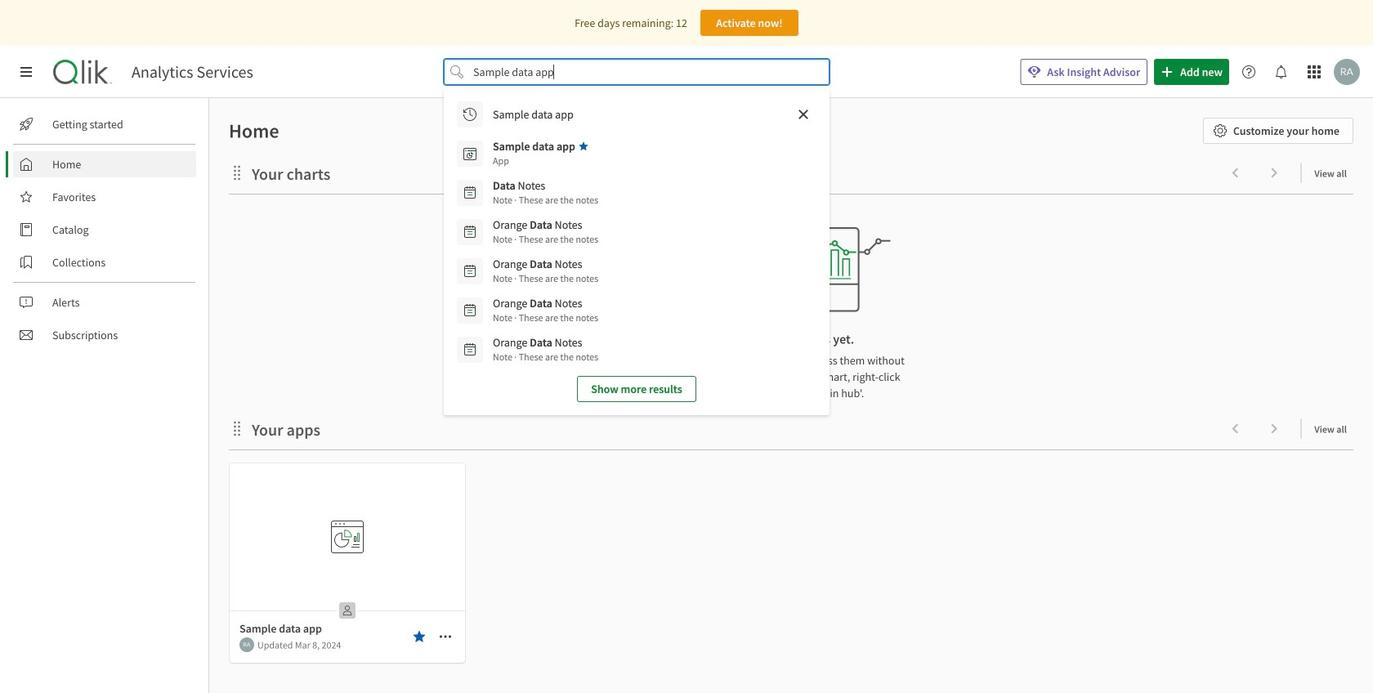 Task type: vqa. For each thing, say whether or not it's contained in the screenshot.
the topmost Ruby Anderson 'image'
no



Task type: locate. For each thing, give the bounding box(es) containing it.
more actions image
[[439, 630, 452, 643]]

analytics services element
[[132, 62, 253, 82]]

0 vertical spatial move collection image
[[229, 165, 245, 181]]

1 vertical spatial ruby anderson image
[[239, 638, 254, 652]]

1 vertical spatial move collection image
[[229, 421, 245, 437]]

ruby anderson element
[[239, 638, 254, 652]]

main content
[[203, 98, 1373, 693]]

navigation pane element
[[0, 105, 208, 355]]

1 horizontal spatial ruby anderson image
[[1334, 59, 1360, 85]]

0 vertical spatial ruby anderson image
[[1334, 59, 1360, 85]]

close sidebar menu image
[[20, 65, 33, 78]]

these are the notes element
[[493, 193, 598, 208], [493, 232, 598, 247], [493, 271, 598, 286], [493, 311, 598, 325], [493, 350, 598, 365]]

list box
[[450, 95, 823, 409]]

ruby anderson image
[[1334, 59, 1360, 85], [239, 638, 254, 652]]

move collection image
[[229, 165, 245, 181], [229, 421, 245, 437]]



Task type: describe. For each thing, give the bounding box(es) containing it.
Search for content text field
[[470, 59, 803, 85]]

2 these are the notes element from the top
[[493, 232, 598, 247]]

0 horizontal spatial ruby anderson image
[[239, 638, 254, 652]]

5 these are the notes element from the top
[[493, 350, 598, 365]]

1 these are the notes element from the top
[[493, 193, 598, 208]]

favorited item image
[[579, 141, 588, 151]]

sample data app element
[[493, 139, 575, 154]]

3 these are the notes element from the top
[[493, 271, 598, 286]]

4 these are the notes element from the top
[[493, 311, 598, 325]]

recently searched item image
[[463, 108, 476, 121]]

remove from favorites image
[[413, 630, 426, 643]]



